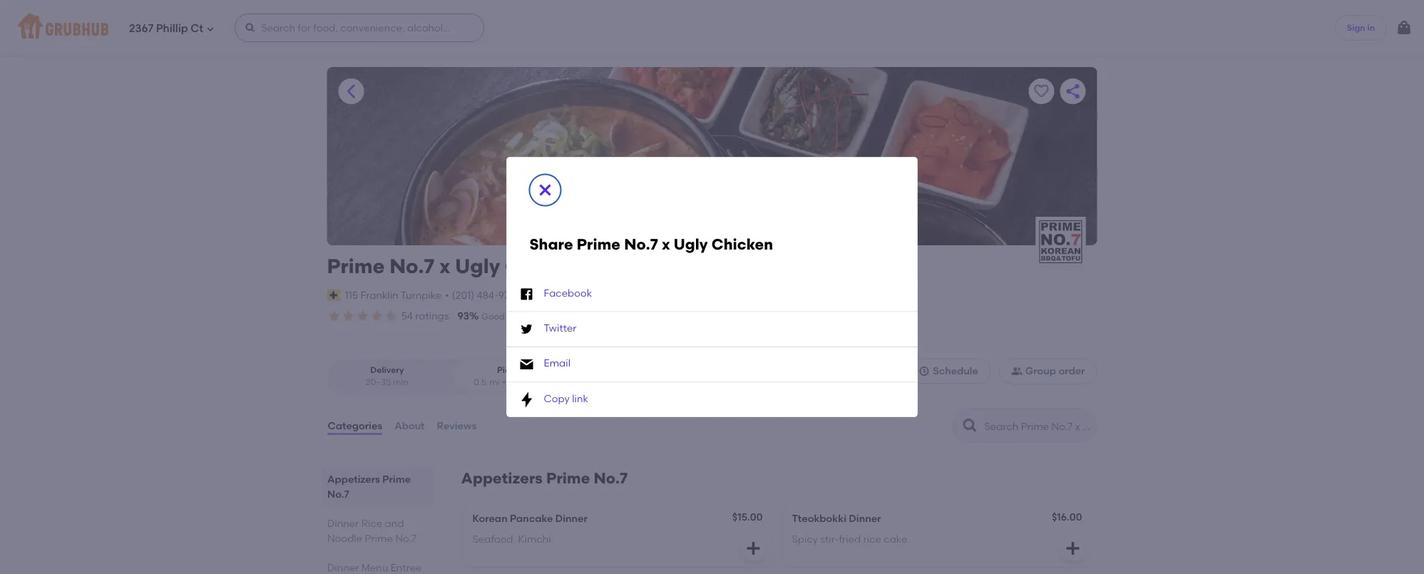 Task type: describe. For each thing, give the bounding box(es) containing it.
dinner right pancake
[[556, 513, 588, 525]]

save this restaurant image
[[1033, 83, 1051, 100]]

0 vertical spatial ugly
[[674, 235, 708, 253]]

0 vertical spatial •
[[445, 289, 449, 301]]

2367
[[129, 22, 153, 35]]

2367 phillip ct
[[129, 22, 203, 35]]

prime right share
[[577, 235, 621, 253]]

115
[[345, 289, 358, 301]]

ct
[[191, 22, 203, 35]]

pickup
[[497, 365, 526, 375]]

entree
[[390, 562, 422, 574]]

noodle
[[327, 532, 362, 544]]

categories
[[328, 420, 383, 432]]

korean pancake dinner
[[473, 513, 588, 525]]

1 horizontal spatial x
[[662, 235, 670, 253]]

prime up 115
[[327, 254, 385, 278]]

1 horizontal spatial appetizers
[[461, 470, 543, 488]]

$16.00
[[1052, 511, 1083, 523]]

menu
[[361, 562, 388, 574]]

good food
[[482, 311, 526, 322]]

cake.
[[884, 533, 910, 545]]

about
[[395, 420, 425, 432]]

svg image up "15–25"
[[518, 356, 535, 373]]

dinner rice and noodle prime no.7 tab
[[327, 516, 427, 546]]

order for group order
[[1059, 365, 1086, 377]]

korean
[[473, 513, 508, 525]]

sign
[[1348, 22, 1366, 33]]

franklin
[[361, 289, 399, 301]]

main navigation navigation
[[0, 0, 1425, 56]]

min inside pickup 0.5 mi • 15–25 min
[[534, 377, 549, 388]]

appetizers prime no.7 tab
[[327, 472, 427, 502]]

reviews
[[437, 420, 477, 432]]

turnpike
[[401, 289, 442, 301]]

email
[[544, 357, 571, 369]]

mi
[[489, 377, 500, 388]]

time
[[576, 311, 594, 322]]

categories button
[[327, 400, 383, 452]]

group
[[1026, 365, 1057, 377]]

15–25
[[509, 377, 532, 388]]

92 for on time delivery
[[538, 310, 549, 322]]

on
[[561, 311, 574, 322]]

no.7 inside dinner rice and noodle prime no.7
[[395, 532, 416, 544]]

9798
[[499, 289, 521, 301]]

(201) 484-9798 button
[[452, 288, 521, 303]]

54 ratings
[[401, 310, 449, 322]]

no.7 inside appetizers prime no.7 tab
[[327, 488, 349, 500]]

• inside pickup 0.5 mi • 15–25 min
[[503, 377, 506, 388]]

sign in
[[1348, 22, 1376, 33]]

search icon image
[[962, 417, 979, 435]]

and
[[385, 517, 404, 529]]

schedule button
[[907, 358, 991, 384]]

93
[[458, 310, 470, 322]]

sign in button
[[1335, 15, 1388, 41]]

copy link
[[544, 392, 589, 404]]



Task type: vqa. For each thing, say whether or not it's contained in the screenshot.


Task type: locate. For each thing, give the bounding box(es) containing it.
facebook
[[544, 287, 592, 299]]

svg image left schedule
[[919, 365, 930, 377]]

2 min from the left
[[534, 377, 549, 388]]

92
[[538, 310, 549, 322], [640, 310, 652, 322]]

share
[[530, 235, 573, 253]]

link
[[572, 392, 589, 404]]

svg image
[[1396, 19, 1413, 36], [245, 22, 256, 34], [537, 182, 554, 199], [518, 286, 535, 303], [518, 321, 535, 338], [518, 356, 535, 373], [919, 365, 930, 377], [518, 391, 535, 408], [745, 540, 762, 557], [1065, 540, 1082, 557]]

spicy stir-fried rice cake.
[[792, 533, 910, 545]]

copy
[[544, 392, 570, 404]]

Search Prime No.7 x Ugly Chicken search field
[[984, 420, 1093, 433]]

phillip
[[156, 22, 188, 35]]

20–35
[[366, 377, 391, 388]]

0 vertical spatial x
[[662, 235, 670, 253]]

appetizers up rice
[[327, 473, 380, 485]]

• left (201)
[[445, 289, 449, 301]]

appetizers prime no.7 inside tab
[[327, 473, 411, 500]]

min
[[393, 377, 409, 388], [534, 377, 549, 388]]

save this restaurant button
[[1029, 78, 1055, 104]]

92 for correct order
[[640, 310, 652, 322]]

kimchi.
[[518, 533, 554, 545]]

seafood. kimchi.
[[473, 533, 554, 545]]

appetizers prime no.7 up pancake
[[461, 470, 628, 488]]

chicken
[[712, 235, 774, 253], [505, 254, 587, 278]]

reviews button
[[436, 400, 477, 452]]

x
[[662, 235, 670, 253], [439, 254, 450, 278]]

good
[[482, 311, 505, 322]]

•
[[445, 289, 449, 301], [503, 377, 506, 388]]

1 horizontal spatial min
[[534, 377, 549, 388]]

prime up and
[[382, 473, 411, 485]]

svg image
[[206, 25, 215, 33]]

people icon image
[[1012, 365, 1023, 377]]

prime up pancake
[[547, 470, 590, 488]]

order right correct
[[698, 311, 720, 322]]

prime down rice
[[365, 532, 393, 544]]

min right "15–25"
[[534, 377, 549, 388]]

• right mi
[[503, 377, 506, 388]]

svg image right in
[[1396, 19, 1413, 36]]

prime inside appetizers prime no.7
[[382, 473, 411, 485]]

seafood.
[[473, 533, 516, 545]]

svg image up food on the bottom left of page
[[518, 286, 535, 303]]

svg image right svg image at the left top
[[245, 22, 256, 34]]

ratings
[[415, 310, 449, 322]]

order inside button
[[1059, 365, 1086, 377]]

pickup 0.5 mi • 15–25 min
[[474, 365, 549, 388]]

0.5
[[474, 377, 487, 388]]

1 horizontal spatial order
[[1059, 365, 1086, 377]]

rice
[[361, 517, 382, 529]]

appetizers prime no.7 up rice
[[327, 473, 411, 500]]

dinner rice and noodle prime no.7
[[327, 517, 416, 544]]

prime no.7 x ugly chicken
[[327, 254, 587, 278]]

92 left the on
[[538, 310, 549, 322]]

appetizers
[[461, 470, 543, 488], [327, 473, 380, 485]]

delivery
[[597, 311, 629, 322]]

option group containing delivery 20–35 min
[[327, 358, 572, 395]]

pancake
[[510, 513, 553, 525]]

1 min from the left
[[393, 377, 409, 388]]

caret left icon image
[[343, 83, 360, 100]]

0 horizontal spatial ugly
[[455, 254, 500, 278]]

min inside delivery 20–35 min
[[393, 377, 409, 388]]

prime inside dinner rice and noodle prime no.7
[[365, 532, 393, 544]]

on time delivery
[[561, 311, 629, 322]]

$15.00
[[733, 511, 763, 523]]

option group
[[327, 358, 572, 395]]

share prime no.7 x ugly chicken
[[530, 235, 774, 253]]

fried
[[839, 533, 861, 545]]

dinner down noodle
[[327, 562, 359, 574]]

dinner
[[556, 513, 588, 525], [849, 513, 881, 525], [327, 517, 359, 529], [327, 562, 359, 574]]

0 vertical spatial chicken
[[712, 235, 774, 253]]

1 horizontal spatial •
[[503, 377, 506, 388]]

1 92 from the left
[[538, 310, 549, 322]]

1 horizontal spatial chicken
[[712, 235, 774, 253]]

dinner menu entree tab
[[327, 560, 427, 574]]

svg image down "15–25"
[[518, 391, 535, 408]]

0 horizontal spatial appetizers
[[327, 473, 380, 485]]

0 horizontal spatial chicken
[[505, 254, 587, 278]]

order
[[698, 311, 720, 322], [1059, 365, 1086, 377]]

svg image inside schedule button
[[919, 365, 930, 377]]

(201)
[[452, 289, 475, 301]]

0 horizontal spatial min
[[393, 377, 409, 388]]

2 92 from the left
[[640, 310, 652, 322]]

dinner inside dinner rice and noodle prime no.7
[[327, 517, 359, 529]]

tteokbokki
[[792, 513, 847, 525]]

svg image up share
[[537, 182, 554, 199]]

appetizers prime no.7
[[461, 470, 628, 488], [327, 473, 411, 500]]

dinner up rice
[[849, 513, 881, 525]]

92 right delivery
[[640, 310, 652, 322]]

dinner up noodle
[[327, 517, 359, 529]]

svg image down the $16.00
[[1065, 540, 1082, 557]]

1 horizontal spatial appetizers prime no.7
[[461, 470, 628, 488]]

1 vertical spatial chicken
[[505, 254, 587, 278]]

svg image down $15.00
[[745, 540, 762, 557]]

0 horizontal spatial order
[[698, 311, 720, 322]]

group order button
[[999, 358, 1098, 384]]

ugly
[[674, 235, 708, 253], [455, 254, 500, 278]]

0 horizontal spatial •
[[445, 289, 449, 301]]

0 horizontal spatial x
[[439, 254, 450, 278]]

1 horizontal spatial 92
[[640, 310, 652, 322]]

dinner menu entree
[[327, 562, 422, 574]]

about button
[[394, 400, 426, 452]]

schedule
[[933, 365, 979, 377]]

1 vertical spatial ugly
[[455, 254, 500, 278]]

delivery 20–35 min
[[366, 365, 409, 388]]

115 franklin turnpike button
[[344, 287, 443, 303]]

subscription pass image
[[327, 290, 342, 301]]

share icon image
[[1065, 83, 1082, 100]]

svg image left 'twitter'
[[518, 321, 535, 338]]

prime no.7 x ugly chicken logo image
[[1036, 217, 1086, 267]]

1 vertical spatial x
[[439, 254, 450, 278]]

delivery
[[370, 365, 404, 375]]

order right "group"
[[1059, 365, 1086, 377]]

order for correct order
[[698, 311, 720, 322]]

correct
[[664, 311, 696, 322]]

tteokbokki dinner
[[792, 513, 881, 525]]

star icon image
[[327, 309, 341, 323], [341, 309, 356, 323], [356, 309, 370, 323], [370, 309, 384, 323], [384, 309, 398, 323], [384, 309, 398, 323]]

food
[[507, 311, 526, 322]]

115 franklin turnpike
[[345, 289, 442, 301]]

prime
[[577, 235, 621, 253], [327, 254, 385, 278], [547, 470, 590, 488], [382, 473, 411, 485], [365, 532, 393, 544]]

appetizers inside tab
[[327, 473, 380, 485]]

appetizers up korean
[[461, 470, 543, 488]]

no.7
[[624, 235, 658, 253], [390, 254, 435, 278], [594, 470, 628, 488], [327, 488, 349, 500], [395, 532, 416, 544]]

min down delivery
[[393, 377, 409, 388]]

484-
[[477, 289, 499, 301]]

1 vertical spatial order
[[1059, 365, 1086, 377]]

0 vertical spatial order
[[698, 311, 720, 322]]

stir-
[[821, 533, 839, 545]]

0 horizontal spatial 92
[[538, 310, 549, 322]]

spicy
[[792, 533, 818, 545]]

correct order
[[664, 311, 720, 322]]

group order
[[1026, 365, 1086, 377]]

• (201) 484-9798
[[445, 289, 521, 301]]

1 vertical spatial •
[[503, 377, 506, 388]]

0 horizontal spatial appetizers prime no.7
[[327, 473, 411, 500]]

twitter
[[544, 322, 577, 334]]

dinner inside dinner menu entree
[[327, 562, 359, 574]]

rice
[[864, 533, 882, 545]]

1 horizontal spatial ugly
[[674, 235, 708, 253]]

54
[[401, 310, 413, 322]]

in
[[1368, 22, 1376, 33]]



